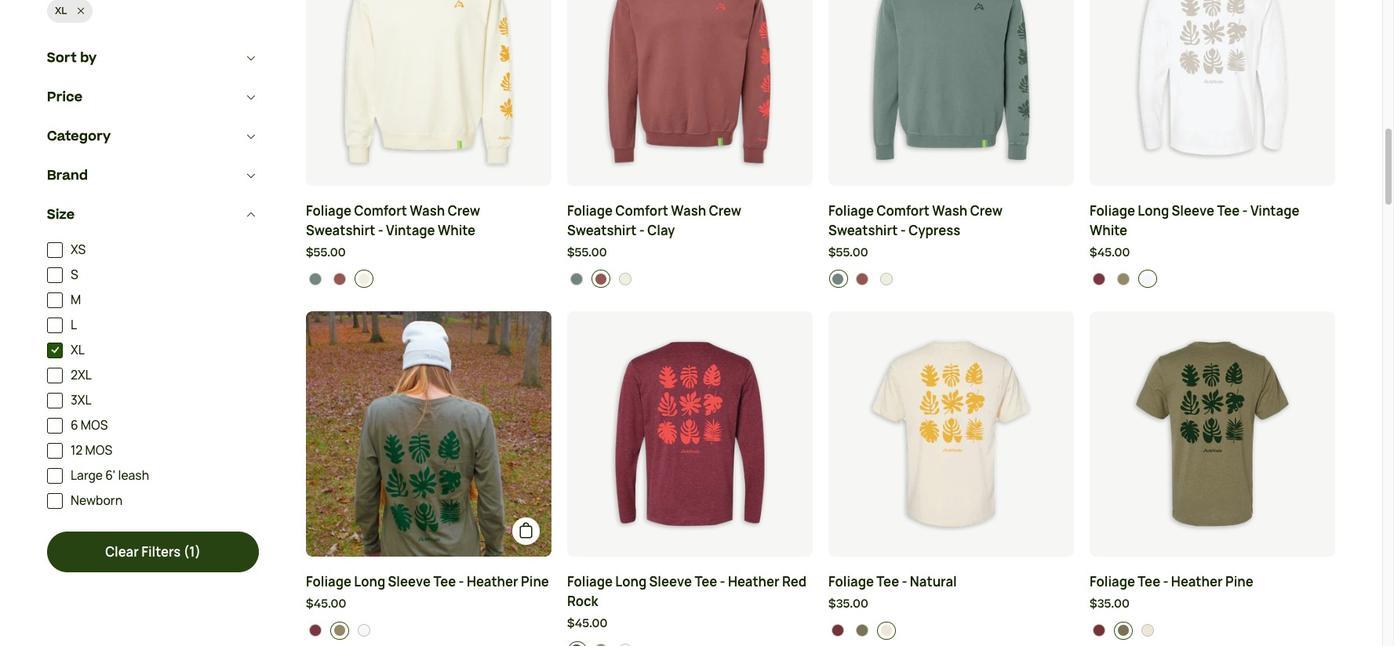 Task type: describe. For each thing, give the bounding box(es) containing it.
foliage comfort wash crew sweatshirt - cypress $55.00
[[829, 202, 1003, 261]]

vintage inside foliage comfort wash crew sweatshirt - vintage white $55.00
[[386, 222, 435, 239]]

3xl
[[71, 393, 92, 410]]

foliage tee - heather pine $35.00
[[1090, 574, 1254, 613]]

clay image for foliage comfort wash crew sweatshirt - vintage white
[[334, 273, 346, 285]]

12
[[71, 443, 83, 460]]

heather pine image for foliage long sleeve tee - heather pine
[[334, 625, 346, 638]]

foliage comfort wash crew sweatshirt - clay link
[[568, 201, 813, 241]]

large
[[71, 468, 103, 485]]

vintage white radio for foliage long sleeve tee - heather pine
[[355, 622, 374, 640]]

heather red rock image
[[309, 625, 322, 638]]

$55.00 for foliage comfort wash crew sweatshirt - cypress
[[829, 245, 869, 261]]

heather red rock radio for $45.00
[[307, 622, 325, 640]]

- inside the foliage comfort wash crew sweatshirt - clay $55.00
[[640, 222, 645, 239]]

crew for foliage comfort wash crew sweatshirt - clay
[[709, 202, 742, 220]]

brand
[[47, 167, 88, 186]]

sleeve for red
[[650, 574, 692, 591]]

$55.00 for foliage comfort wash crew sweatshirt - clay
[[568, 245, 607, 261]]

Heather Red radio
[[1091, 622, 1110, 640]]

)
[[195, 545, 201, 562]]

clear filters             ( 1 )
[[105, 545, 201, 562]]

2xl
[[71, 368, 92, 384]]

heather pine radio for foliage long sleeve tee - heather red rock
[[592, 642, 611, 647]]

wash for clay
[[671, 202, 707, 220]]

(
[[183, 545, 189, 562]]

sort by button
[[47, 39, 259, 78]]

white inside foliage comfort wash crew sweatshirt - vintage white $55.00
[[438, 222, 476, 239]]

comfort for cypress
[[877, 202, 930, 220]]

$45.00 link for red
[[568, 616, 813, 634]]

heather red image for foliage tee - heather pine
[[1093, 625, 1106, 638]]

foliage for foliage comfort wash crew sweatshirt - clay
[[568, 202, 613, 220]]

tee for pine
[[434, 574, 456, 591]]

foliage for foliage long sleeve tee - heather pine
[[306, 574, 352, 591]]

cypress radio for foliage comfort wash crew sweatshirt - vintage white
[[307, 270, 325, 288]]

vintage white image for white
[[358, 273, 370, 285]]

category
[[47, 128, 111, 147]]

crew for foliage comfort wash crew sweatshirt - vintage white
[[448, 202, 481, 220]]

mos for 12 mos
[[85, 443, 112, 460]]

comfort for clay
[[616, 202, 669, 220]]

size button
[[47, 196, 259, 235]]

heather inside "foliage tee - heather pine $35.00"
[[1172, 574, 1224, 591]]

mos for 6 mos
[[81, 418, 108, 435]]

s m
[[71, 267, 81, 309]]

cypress radio for foliage comfort wash crew sweatshirt - cypress
[[829, 270, 848, 288]]

$55.00 inside foliage comfort wash crew sweatshirt - vintage white $55.00
[[306, 245, 346, 261]]

vintage white radio for foliage long sleeve tee - heather red rock
[[616, 642, 635, 647]]

foliage comfort wash crew sweatshirt - vintage white $55.00
[[306, 202, 481, 261]]

clear
[[105, 545, 139, 562]]

pine inside "foliage tee - heather pine $35.00"
[[1226, 574, 1254, 591]]

foliage long sleeve tee - vintage white link
[[1090, 201, 1336, 241]]

sweatshirt for foliage comfort wash crew sweatshirt - cypress
[[829, 222, 898, 239]]

heather pine radio for foliage tee - heather pine
[[1115, 622, 1134, 640]]

option group for vintage
[[307, 270, 552, 288]]

brand button
[[47, 157, 259, 196]]

- inside foliage tee - natural $35.00
[[902, 574, 908, 591]]

natural image for natural
[[881, 625, 893, 638]]

vintage white radio for foliage long sleeve tee - vintage white
[[1139, 270, 1158, 288]]

foliage tee - natural link
[[829, 573, 1075, 593]]

- inside the foliage long sleeve tee - heather pine $45.00
[[459, 574, 464, 591]]

by
[[80, 49, 97, 68]]

$45.00 link for pine
[[306, 597, 552, 614]]

- inside foliage comfort wash crew sweatshirt - vintage white $55.00
[[378, 222, 384, 239]]

$45.00 inside foliage long sleeve tee - heather red rock $45.00
[[568, 616, 608, 633]]

foliage long sleeve tee - heather red rock $45.00
[[568, 574, 807, 633]]

l xl
[[71, 318, 85, 359]]

sleeve for white
[[1172, 202, 1215, 220]]

sort by
[[47, 49, 97, 68]]

large 6' leash
[[71, 468, 149, 485]]

price button
[[47, 78, 259, 118]]

cypress image for foliage comfort wash crew sweatshirt - clay
[[571, 273, 583, 285]]

- inside foliage comfort wash crew sweatshirt - cypress $55.00
[[901, 222, 906, 239]]

$35.00 link for heather
[[1090, 597, 1336, 614]]

natural radio for heather
[[1139, 622, 1158, 640]]

$35.00 inside foliage tee - natural $35.00
[[829, 597, 869, 613]]

rock
[[568, 594, 599, 611]]

vintage white image for white
[[1142, 273, 1155, 285]]

$45.00 link for white
[[1090, 245, 1336, 262]]

heather pine radio for foliage long sleeve tee - vintage white
[[1115, 270, 1134, 288]]

$35.00 inside "foliage tee - heather pine $35.00"
[[1090, 597, 1130, 613]]

6
[[71, 418, 78, 435]]

price
[[47, 89, 83, 107]]

m
[[71, 293, 81, 309]]

vintage white radio for foliage comfort wash crew sweatshirt - cypress
[[878, 270, 897, 288]]

heather red image for foliage tee - natural
[[832, 625, 845, 638]]

heather pine radio for foliage long sleeve tee - heather pine
[[331, 622, 350, 640]]

option group down foliage tee - heather pine link
[[1091, 622, 1336, 640]]

$45.00 for foliage long sleeve tee - heather pine
[[306, 597, 347, 613]]

vintage white image for clay
[[619, 273, 632, 285]]

foliage comfort wash crew sweatshirt - vintage white link
[[306, 201, 552, 241]]

category button
[[47, 118, 259, 157]]

sweatshirt for foliage comfort wash crew sweatshirt - clay
[[568, 222, 637, 239]]

natural image for heather
[[1142, 625, 1155, 638]]



Task type: locate. For each thing, give the bounding box(es) containing it.
1 horizontal spatial $45.00
[[568, 616, 608, 633]]

2 horizontal spatial crew
[[971, 202, 1003, 220]]

$55.00 link for vintage
[[306, 245, 552, 262]]

clay image right cypress image
[[334, 273, 346, 285]]

1 horizontal spatial $35.00 link
[[1090, 597, 1336, 614]]

cypress radio for foliage comfort wash crew sweatshirt - clay
[[568, 270, 587, 288]]

1 comfort from the left
[[354, 202, 407, 220]]

foliage tee - heather pine link
[[1090, 573, 1336, 593]]

heather pine image for foliage tee - heather pine
[[1118, 625, 1130, 638]]

vintage white radio for foliage comfort wash crew sweatshirt - clay
[[616, 270, 635, 288]]

3 cypress radio from the left
[[829, 270, 848, 288]]

2 heather pine image from the left
[[1118, 625, 1130, 638]]

0 horizontal spatial sleeve
[[388, 574, 431, 591]]

size
[[47, 206, 75, 225]]

natural image
[[881, 625, 893, 638], [1142, 625, 1155, 638]]

0 horizontal spatial xl
[[55, 4, 67, 18]]

tee inside foliage tee - natural $35.00
[[877, 574, 900, 591]]

foliage inside the foliage comfort wash crew sweatshirt - clay $55.00
[[568, 202, 613, 220]]

1 $35.00 link from the left
[[829, 597, 1075, 614]]

1 vintage white image from the left
[[619, 273, 632, 285]]

0 horizontal spatial heather pine radio
[[854, 622, 872, 640]]

heather red image inside radio
[[1093, 625, 1106, 638]]

option group for white
[[1091, 270, 1336, 288]]

white
[[438, 222, 476, 239], [1090, 222, 1128, 239]]

$35.00 up heather red option
[[829, 597, 869, 613]]

2 heather from the left
[[728, 574, 780, 591]]

foliage for foliage comfort wash crew sweatshirt - vintage white
[[306, 202, 352, 220]]

0 horizontal spatial $45.00
[[306, 597, 347, 613]]

1 horizontal spatial long
[[616, 574, 647, 591]]

3 wash from the left
[[933, 202, 968, 220]]

1 vertical spatial heather pine image
[[334, 625, 346, 638]]

clay radio for foliage comfort wash crew sweatshirt - cypress
[[854, 270, 872, 288]]

vintage white image down foliage comfort wash crew sweatshirt - cypress $55.00
[[881, 273, 893, 285]]

mos right "6"
[[81, 418, 108, 435]]

heather pine image right heather red radio
[[1118, 625, 1130, 638]]

3 sweatshirt from the left
[[829, 222, 898, 239]]

2 natural radio from the left
[[1139, 622, 1158, 640]]

long for foliage long sleeve tee - vintage white
[[1138, 202, 1170, 220]]

sweatshirt inside foliage comfort wash crew sweatshirt - vintage white $55.00
[[306, 222, 376, 239]]

heather
[[467, 574, 519, 591], [728, 574, 780, 591], [1172, 574, 1224, 591]]

0 horizontal spatial vintage
[[386, 222, 435, 239]]

cypress image
[[571, 273, 583, 285], [832, 273, 845, 285]]

$55.00 link down foliage comfort wash crew sweatshirt - vintage white link
[[306, 245, 552, 262]]

0 vertical spatial $45.00 link
[[1090, 245, 1336, 262]]

vintage white radio right heather red rock option
[[1139, 270, 1158, 288]]

2 horizontal spatial long
[[1138, 202, 1170, 220]]

option group down foliage long sleeve tee - vintage white $45.00
[[1091, 270, 1336, 288]]

option group down the cypress
[[829, 270, 1075, 288]]

vintage white image
[[358, 273, 370, 285], [881, 273, 893, 285], [358, 625, 370, 638]]

cypress
[[909, 222, 961, 239]]

0 vertical spatial mos
[[81, 418, 108, 435]]

Heather Pine radio
[[331, 622, 350, 640], [1115, 622, 1134, 640], [592, 642, 611, 647]]

foliage long sleeve tee - vintage white $45.00
[[1090, 202, 1300, 261]]

natural radio down "foliage tee - heather pine $35.00"
[[1139, 622, 1158, 640]]

clay image
[[334, 273, 346, 285], [856, 273, 869, 285]]

0 horizontal spatial long
[[354, 574, 386, 591]]

comfort inside the foliage comfort wash crew sweatshirt - clay $55.00
[[616, 202, 669, 220]]

2 natural image from the left
[[1142, 625, 1155, 638]]

2 $35.00 link from the left
[[1090, 597, 1336, 614]]

sweatshirt up cypress image
[[306, 222, 376, 239]]

heather pine radio right heather red radio
[[1115, 622, 1134, 640]]

1
[[189, 545, 195, 562]]

$35.00 link for natural
[[829, 597, 1075, 614]]

0 vertical spatial heather pine radio
[[1115, 270, 1134, 288]]

heather pine radio right heather red rock icon
[[331, 622, 350, 640]]

natural image down foliage tee - natural $35.00
[[881, 625, 893, 638]]

0 horizontal spatial clay radio
[[331, 270, 350, 288]]

clay image
[[595, 273, 607, 285]]

crew inside foliage comfort wash crew sweatshirt - vintage white $55.00
[[448, 202, 481, 220]]

1 horizontal spatial heather
[[728, 574, 780, 591]]

s
[[71, 267, 78, 284]]

2 horizontal spatial heather
[[1172, 574, 1224, 591]]

1 horizontal spatial cypress image
[[832, 273, 845, 285]]

1 cypress image from the left
[[571, 273, 583, 285]]

2 cypress radio from the left
[[568, 270, 587, 288]]

2 cypress image from the left
[[832, 273, 845, 285]]

heather pine image inside radio
[[1118, 625, 1130, 638]]

0 horizontal spatial pine
[[521, 574, 549, 591]]

xl up 2xl
[[71, 343, 85, 359]]

1 horizontal spatial heather red rock radio
[[568, 642, 587, 647]]

Cypress radio
[[307, 270, 325, 288], [568, 270, 587, 288], [829, 270, 848, 288]]

wash for vintage
[[410, 202, 445, 220]]

2 horizontal spatial sweatshirt
[[829, 222, 898, 239]]

1 vertical spatial heather red rock radio
[[568, 642, 587, 647]]

0 horizontal spatial $35.00
[[829, 597, 869, 613]]

option group
[[307, 270, 552, 288], [568, 270, 814, 288], [829, 270, 1075, 288], [1091, 270, 1336, 288], [307, 622, 552, 640], [829, 622, 1075, 640], [1091, 622, 1336, 640], [568, 642, 814, 647]]

long inside foliage long sleeve tee - heather red rock $45.00
[[616, 574, 647, 591]]

1 horizontal spatial crew
[[709, 202, 742, 220]]

$45.00 link down 'foliage long sleeve tee - heather pine' link
[[306, 597, 552, 614]]

2 horizontal spatial cypress radio
[[829, 270, 848, 288]]

foliage inside "foliage tee - heather pine $35.00"
[[1090, 574, 1136, 591]]

1 heather from the left
[[467, 574, 519, 591]]

foliage inside foliage tee - natural $35.00
[[829, 574, 874, 591]]

0 horizontal spatial heather pine image
[[856, 625, 869, 638]]

- inside foliage long sleeve tee - vintage white $45.00
[[1243, 202, 1249, 220]]

2 comfort from the left
[[616, 202, 669, 220]]

$55.00 link
[[306, 245, 552, 262], [568, 245, 813, 262], [829, 245, 1075, 262]]

1 horizontal spatial vintage white radio
[[1139, 270, 1158, 288]]

foliage inside the foliage long sleeve tee - heather pine $45.00
[[306, 574, 352, 591]]

$45.00 link
[[1090, 245, 1336, 262], [306, 597, 552, 614], [568, 616, 813, 634]]

2 horizontal spatial sleeve
[[1172, 202, 1215, 220]]

heather pine image right heather red rock icon
[[334, 625, 346, 638]]

$45.00
[[1090, 245, 1131, 261], [306, 597, 347, 613], [568, 616, 608, 633]]

wash for cypress
[[933, 202, 968, 220]]

2 clay image from the left
[[856, 273, 869, 285]]

0 vertical spatial heather pine image
[[1118, 273, 1130, 285]]

$55.00
[[306, 245, 346, 261], [568, 245, 607, 261], [829, 245, 869, 261]]

1 horizontal spatial natural image
[[1142, 625, 1155, 638]]

3 heather from the left
[[1172, 574, 1224, 591]]

0 horizontal spatial heather red rock radio
[[307, 622, 325, 640]]

comfort
[[354, 202, 407, 220], [616, 202, 669, 220], [877, 202, 930, 220]]

2 vertical spatial $45.00
[[568, 616, 608, 633]]

sweatshirt for foliage comfort wash crew sweatshirt - vintage white
[[306, 222, 376, 239]]

foliage for foliage comfort wash crew sweatshirt - cypress
[[829, 202, 874, 220]]

0 horizontal spatial white
[[438, 222, 476, 239]]

3 $55.00 link from the left
[[829, 245, 1075, 262]]

0 horizontal spatial vintage white radio
[[355, 622, 374, 640]]

Heather Pine radio
[[1115, 270, 1134, 288], [854, 622, 872, 640]]

option group down foliage long sleeve tee - heather red rock $45.00
[[568, 642, 814, 647]]

1 natural radio from the left
[[878, 622, 897, 640]]

clay radio down foliage comfort wash crew sweatshirt - cypress $55.00
[[854, 270, 872, 288]]

3 crew from the left
[[971, 202, 1003, 220]]

3 comfort from the left
[[877, 202, 930, 220]]

1 crew from the left
[[448, 202, 481, 220]]

option group down clay
[[568, 270, 814, 288]]

tee inside foliage long sleeve tee - heather red rock $45.00
[[695, 574, 718, 591]]

$35.00 up heather red radio
[[1090, 597, 1130, 613]]

1 sweatshirt from the left
[[306, 222, 376, 239]]

cypress image for foliage comfort wash crew sweatshirt - cypress
[[832, 273, 845, 285]]

1 horizontal spatial heather pine image
[[1118, 625, 1130, 638]]

foliage for foliage tee - natural
[[829, 574, 874, 591]]

0 horizontal spatial natural radio
[[878, 622, 897, 640]]

2 white from the left
[[1090, 222, 1128, 239]]

0 vertical spatial heather red rock radio
[[307, 622, 325, 640]]

Natural radio
[[878, 622, 897, 640], [1139, 622, 1158, 640]]

1 horizontal spatial sweatshirt
[[568, 222, 637, 239]]

Vintage White radio
[[1139, 270, 1158, 288], [355, 622, 374, 640]]

sweatshirt left the cypress
[[829, 222, 898, 239]]

xl
[[55, 4, 67, 18], [71, 343, 85, 359]]

Clay radio
[[331, 270, 350, 288], [854, 270, 872, 288]]

6'
[[105, 468, 116, 485]]

crew inside the foliage comfort wash crew sweatshirt - clay $55.00
[[709, 202, 742, 220]]

0 vertical spatial xl
[[55, 4, 67, 18]]

1 horizontal spatial comfort
[[616, 202, 669, 220]]

vintage white image right heather red rock option
[[1142, 273, 1155, 285]]

long
[[1138, 202, 1170, 220], [354, 574, 386, 591], [616, 574, 647, 591]]

sleeve inside foliage long sleeve tee - vintage white $45.00
[[1172, 202, 1215, 220]]

0 horizontal spatial sweatshirt
[[306, 222, 376, 239]]

option group for clay
[[568, 270, 814, 288]]

wash inside foliage comfort wash crew sweatshirt - vintage white $55.00
[[410, 202, 445, 220]]

2 vertical spatial $45.00 link
[[568, 616, 813, 634]]

comfort inside foliage comfort wash crew sweatshirt - cypress $55.00
[[877, 202, 930, 220]]

1 white from the left
[[438, 222, 476, 239]]

1 horizontal spatial white
[[1090, 222, 1128, 239]]

foliage comfort wash crew sweatshirt - cypress link
[[829, 201, 1075, 241]]

heather pine image
[[1118, 273, 1130, 285], [334, 625, 346, 638]]

2 $55.00 from the left
[[568, 245, 607, 261]]

2 $35.00 from the left
[[1090, 597, 1130, 613]]

option group down foliage tee - natural "link"
[[829, 622, 1075, 640]]

heather pine image for foliage tee - natural
[[856, 625, 869, 638]]

clay
[[648, 222, 675, 239]]

12 mos
[[71, 443, 112, 460]]

natural radio for natural
[[878, 622, 897, 640]]

$35.00 link down foliage tee - heather pine link
[[1090, 597, 1336, 614]]

comfort inside foliage comfort wash crew sweatshirt - vintage white $55.00
[[354, 202, 407, 220]]

1 horizontal spatial $45.00 link
[[568, 616, 813, 634]]

foliage inside foliage long sleeve tee - heather red rock $45.00
[[568, 574, 613, 591]]

1 horizontal spatial vintage
[[1251, 202, 1300, 220]]

vintage white image inside radio
[[358, 625, 370, 638]]

0 horizontal spatial $45.00 link
[[306, 597, 552, 614]]

foliage tee - natural $35.00
[[829, 574, 958, 613]]

heather for pine
[[467, 574, 519, 591]]

1 horizontal spatial $55.00 link
[[568, 245, 813, 262]]

2 $55.00 link from the left
[[568, 245, 813, 262]]

2 sweatshirt from the left
[[568, 222, 637, 239]]

$45.00 link down foliage long sleeve tee - heather red rock link
[[568, 616, 813, 634]]

vintage white radio down foliage comfort wash crew sweatshirt - cypress $55.00
[[878, 270, 897, 288]]

foliage for foliage long sleeve tee - heather red rock
[[568, 574, 613, 591]]

foliage inside foliage comfort wash crew sweatshirt - cypress $55.00
[[829, 202, 874, 220]]

tee for red
[[695, 574, 718, 591]]

tee inside foliage long sleeve tee - vintage white $45.00
[[1218, 202, 1240, 220]]

1 horizontal spatial sleeve
[[650, 574, 692, 591]]

vintage white image
[[619, 273, 632, 285], [1142, 273, 1155, 285]]

sleeve
[[1172, 202, 1215, 220], [388, 574, 431, 591], [650, 574, 692, 591]]

foliage comfort wash crew sweatshirt - clay $55.00
[[568, 202, 742, 261]]

1 vertical spatial vintage
[[386, 222, 435, 239]]

wash
[[410, 202, 445, 220], [671, 202, 707, 220], [933, 202, 968, 220]]

heather pine radio right heather red option
[[854, 622, 872, 640]]

$45.00 down 'rock'
[[568, 616, 608, 633]]

6 mos
[[71, 418, 108, 435]]

mos right 12
[[85, 443, 112, 460]]

1 heather pine image from the left
[[856, 625, 869, 638]]

2 crew from the left
[[709, 202, 742, 220]]

wash inside the foliage comfort wash crew sweatshirt - clay $55.00
[[671, 202, 707, 220]]

2 horizontal spatial comfort
[[877, 202, 930, 220]]

sleeve for pine
[[388, 574, 431, 591]]

1 vertical spatial heather pine radio
[[854, 622, 872, 640]]

$45.00 up heather red rock icon
[[306, 597, 347, 613]]

0 horizontal spatial cypress image
[[571, 273, 583, 285]]

foliage
[[306, 202, 352, 220], [568, 202, 613, 220], [829, 202, 874, 220], [1090, 202, 1136, 220], [306, 574, 352, 591], [568, 574, 613, 591], [829, 574, 874, 591], [1090, 574, 1136, 591]]

1 horizontal spatial heather pine radio
[[1115, 270, 1134, 288]]

$45.00 link down foliage long sleeve tee - vintage white link
[[1090, 245, 1336, 262]]

2 horizontal spatial heather pine radio
[[1115, 622, 1134, 640]]

2 wash from the left
[[671, 202, 707, 220]]

2 heather red image from the left
[[1093, 625, 1106, 638]]

0 horizontal spatial heather pine image
[[334, 625, 346, 638]]

2 clay radio from the left
[[854, 270, 872, 288]]

1 horizontal spatial heather pine radio
[[592, 642, 611, 647]]

Clay radio
[[592, 270, 611, 288]]

1 horizontal spatial cypress radio
[[568, 270, 587, 288]]

1 natural image from the left
[[881, 625, 893, 638]]

clay image down foliage comfort wash crew sweatshirt - cypress $55.00
[[856, 273, 869, 285]]

1 vertical spatial $45.00
[[306, 597, 347, 613]]

option group down foliage comfort wash crew sweatshirt - vintage white link
[[307, 270, 552, 288]]

crew inside foliage comfort wash crew sweatshirt - cypress $55.00
[[971, 202, 1003, 220]]

2 horizontal spatial $45.00 link
[[1090, 245, 1336, 262]]

vintage inside foliage long sleeve tee - vintage white $45.00
[[1251, 202, 1300, 220]]

foliage for foliage long sleeve tee - vintage white
[[1090, 202, 1136, 220]]

pine
[[521, 574, 549, 591], [1226, 574, 1254, 591]]

tee inside "foliage tee - heather pine $35.00"
[[1138, 574, 1161, 591]]

xs
[[71, 242, 86, 259]]

heather pine radio right heather red rock option
[[1115, 270, 1134, 288]]

crew
[[448, 202, 481, 220], [709, 202, 742, 220], [971, 202, 1003, 220]]

$55.00 inside the foliage comfort wash crew sweatshirt - clay $55.00
[[568, 245, 607, 261]]

0 horizontal spatial $55.00
[[306, 245, 346, 261]]

foliage inside foliage comfort wash crew sweatshirt - vintage white $55.00
[[306, 202, 352, 220]]

$45.00 for foliage long sleeve tee - vintage white
[[1090, 245, 1131, 261]]

red
[[783, 574, 807, 591]]

1 horizontal spatial heather red image
[[1093, 625, 1106, 638]]

$45.00 inside the foliage long sleeve tee - heather pine $45.00
[[306, 597, 347, 613]]

0 vertical spatial vintage
[[1251, 202, 1300, 220]]

tee
[[1218, 202, 1240, 220], [434, 574, 456, 591], [695, 574, 718, 591], [877, 574, 900, 591], [1138, 574, 1161, 591]]

$55.00 link for cypress
[[829, 245, 1075, 262]]

sleeve inside the foliage long sleeve tee - heather pine $45.00
[[388, 574, 431, 591]]

natural image down "foliage tee - heather pine $35.00"
[[1142, 625, 1155, 638]]

foliage long sleeve tee - heather pine $45.00
[[306, 574, 549, 613]]

heather inside foliage long sleeve tee - heather red rock $45.00
[[728, 574, 780, 591]]

1 clay image from the left
[[334, 273, 346, 285]]

heather for red
[[728, 574, 780, 591]]

1 vertical spatial xl
[[71, 343, 85, 359]]

long for foliage long sleeve tee - heather red rock
[[616, 574, 647, 591]]

0 horizontal spatial cypress radio
[[307, 270, 325, 288]]

1 horizontal spatial $35.00
[[1090, 597, 1130, 613]]

1 pine from the left
[[521, 574, 549, 591]]

0 horizontal spatial $55.00 link
[[306, 245, 552, 262]]

2 horizontal spatial $45.00
[[1090, 245, 1131, 261]]

heather pine radio down 'rock'
[[592, 642, 611, 647]]

heather red rock radio for rock
[[568, 642, 587, 647]]

heather pine radio for foliage tee - natural
[[854, 622, 872, 640]]

white inside foliage long sleeve tee - vintage white $45.00
[[1090, 222, 1128, 239]]

sort
[[47, 49, 77, 68]]

filters
[[141, 545, 181, 562]]

pine inside the foliage long sleeve tee - heather pine $45.00
[[521, 574, 549, 591]]

1 horizontal spatial $55.00
[[568, 245, 607, 261]]

0 horizontal spatial heather pine radio
[[331, 622, 350, 640]]

heather pine image for foliage long sleeve tee - vintage white
[[1118, 273, 1130, 285]]

1 horizontal spatial pine
[[1226, 574, 1254, 591]]

option group for cypress
[[829, 270, 1075, 288]]

vintage white radio right cypress image
[[355, 270, 374, 288]]

heather pine image inside radio
[[334, 625, 346, 638]]

✕
[[77, 4, 84, 18]]

vintage white image for $45.00
[[358, 625, 370, 638]]

option group for red
[[568, 642, 814, 647]]

1 horizontal spatial xl
[[71, 343, 85, 359]]

heather pine image right heather red option
[[856, 625, 869, 638]]

l
[[71, 318, 77, 334]]

0 horizontal spatial vintage white image
[[619, 273, 632, 285]]

clay radio right cypress image
[[331, 270, 350, 288]]

Vintage White radio
[[355, 270, 374, 288], [616, 270, 635, 288], [878, 270, 897, 288], [616, 642, 635, 647]]

0 horizontal spatial $35.00 link
[[829, 597, 1075, 614]]

option group for pine
[[307, 622, 552, 640]]

1 horizontal spatial wash
[[671, 202, 707, 220]]

heather pine image inside option
[[1118, 273, 1130, 285]]

vintage white radio down foliage long sleeve tee - heather red rock $45.00
[[616, 642, 635, 647]]

1 heather red image from the left
[[832, 625, 845, 638]]

0 horizontal spatial wash
[[410, 202, 445, 220]]

1 horizontal spatial clay radio
[[854, 270, 872, 288]]

1 $55.00 link from the left
[[306, 245, 552, 262]]

vintage
[[1251, 202, 1300, 220], [386, 222, 435, 239]]

2 horizontal spatial wash
[[933, 202, 968, 220]]

0 horizontal spatial crew
[[448, 202, 481, 220]]

$55.00 link down foliage comfort wash crew sweatshirt - clay link
[[568, 245, 813, 262]]

sweatshirt inside foliage comfort wash crew sweatshirt - cypress $55.00
[[829, 222, 898, 239]]

heather red rock image
[[1093, 273, 1106, 285]]

2 horizontal spatial $55.00 link
[[829, 245, 1075, 262]]

heather pine image
[[856, 625, 869, 638], [1118, 625, 1130, 638]]

0 horizontal spatial natural image
[[881, 625, 893, 638]]

tee inside the foliage long sleeve tee - heather pine $45.00
[[434, 574, 456, 591]]

0 vertical spatial vintage white radio
[[1139, 270, 1158, 288]]

1 vertical spatial mos
[[85, 443, 112, 460]]

vintage white radio right heather red rock icon
[[355, 622, 374, 640]]

natural
[[910, 574, 958, 591]]

natural radio down foliage tee - natural $35.00
[[878, 622, 897, 640]]

$55.00 link down the cypress
[[829, 245, 1075, 262]]

heather pine image right heather red rock option
[[1118, 273, 1130, 285]]

vintage white radio for foliage comfort wash crew sweatshirt - vintage white
[[355, 270, 374, 288]]

0 vertical spatial $45.00
[[1090, 245, 1131, 261]]

xl left ✕
[[55, 4, 67, 18]]

cypress image
[[309, 273, 322, 285]]

$45.00 inside foliage long sleeve tee - vintage white $45.00
[[1090, 245, 1131, 261]]

- inside foliage long sleeve tee - heather red rock $45.00
[[720, 574, 726, 591]]

1 vertical spatial vintage white radio
[[355, 622, 374, 640]]

$35.00
[[829, 597, 869, 613], [1090, 597, 1130, 613]]

sweatshirt inside the foliage comfort wash crew sweatshirt - clay $55.00
[[568, 222, 637, 239]]

mos
[[81, 418, 108, 435], [85, 443, 112, 460]]

vintage white radio right clay radio
[[616, 270, 635, 288]]

2 horizontal spatial $55.00
[[829, 245, 869, 261]]

1 cypress radio from the left
[[307, 270, 325, 288]]

leash
[[118, 468, 149, 485]]

wash inside foliage comfort wash crew sweatshirt - cypress $55.00
[[933, 202, 968, 220]]

$55.00 link for clay
[[568, 245, 813, 262]]

vintage white image right heather red rock icon
[[358, 625, 370, 638]]

tee for white
[[1218, 202, 1240, 220]]

vintage white image right cypress image
[[358, 273, 370, 285]]

-
[[1243, 202, 1249, 220], [378, 222, 384, 239], [640, 222, 645, 239], [901, 222, 906, 239], [459, 574, 464, 591], [720, 574, 726, 591], [902, 574, 908, 591], [1164, 574, 1169, 591]]

2 pine from the left
[[1226, 574, 1254, 591]]

heather pine image inside option
[[856, 625, 869, 638]]

0 horizontal spatial comfort
[[354, 202, 407, 220]]

option group down the foliage long sleeve tee - heather pine $45.00
[[307, 622, 552, 640]]

$45.00 up heather red rock option
[[1090, 245, 1131, 261]]

1 $35.00 from the left
[[829, 597, 869, 613]]

0 horizontal spatial heather red image
[[832, 625, 845, 638]]

1 horizontal spatial vintage white image
[[1142, 273, 1155, 285]]

1 $55.00 from the left
[[306, 245, 346, 261]]

Heather Red radio
[[829, 622, 848, 640]]

0 horizontal spatial heather
[[467, 574, 519, 591]]

$55.00 inside foliage comfort wash crew sweatshirt - cypress $55.00
[[829, 245, 869, 261]]

Heather Red Rock radio
[[307, 622, 325, 640], [568, 642, 587, 647]]

vintage white image right clay radio
[[619, 273, 632, 285]]

2 vintage white image from the left
[[1142, 273, 1155, 285]]

newborn
[[71, 494, 123, 510]]

1 wash from the left
[[410, 202, 445, 220]]

vintage white image for $55.00
[[881, 273, 893, 285]]

sweatshirt
[[306, 222, 376, 239], [568, 222, 637, 239], [829, 222, 898, 239]]

comfort for vintage
[[354, 202, 407, 220]]

1 horizontal spatial natural radio
[[1139, 622, 1158, 640]]

long inside the foliage long sleeve tee - heather pine $45.00
[[354, 574, 386, 591]]

sleeve inside foliage long sleeve tee - heather red rock $45.00
[[650, 574, 692, 591]]

crew for foliage comfort wash crew sweatshirt - cypress
[[971, 202, 1003, 220]]

heather red image
[[832, 625, 845, 638], [1093, 625, 1106, 638]]

1 vertical spatial $45.00 link
[[306, 597, 552, 614]]

1 clay radio from the left
[[331, 270, 350, 288]]

Heather Red Rock radio
[[1091, 270, 1110, 288]]

long for foliage long sleeve tee - heather pine
[[354, 574, 386, 591]]

clay image for foliage comfort wash crew sweatshirt - cypress
[[856, 273, 869, 285]]

1 horizontal spatial clay image
[[856, 273, 869, 285]]

foliage long sleeve tee - heather pine link
[[306, 573, 552, 593]]

- inside "foliage tee - heather pine $35.00"
[[1164, 574, 1169, 591]]

foliage long sleeve tee - heather red rock link
[[568, 573, 813, 612]]

3 $55.00 from the left
[[829, 245, 869, 261]]

$35.00 link down foliage tee - natural "link"
[[829, 597, 1075, 614]]

heather inside the foliage long sleeve tee - heather pine $45.00
[[467, 574, 519, 591]]

sweatshirt up clay radio
[[568, 222, 637, 239]]

1 horizontal spatial heather pine image
[[1118, 273, 1130, 285]]

foliage for foliage tee - heather pine
[[1090, 574, 1136, 591]]

$35.00 link
[[829, 597, 1075, 614], [1090, 597, 1336, 614]]

0 horizontal spatial clay image
[[334, 273, 346, 285]]

foliage inside foliage long sleeve tee - vintage white $45.00
[[1090, 202, 1136, 220]]

clay radio for foliage comfort wash crew sweatshirt - vintage white
[[331, 270, 350, 288]]

long inside foliage long sleeve tee - vintage white $45.00
[[1138, 202, 1170, 220]]



Task type: vqa. For each thing, say whether or not it's contained in the screenshot.


